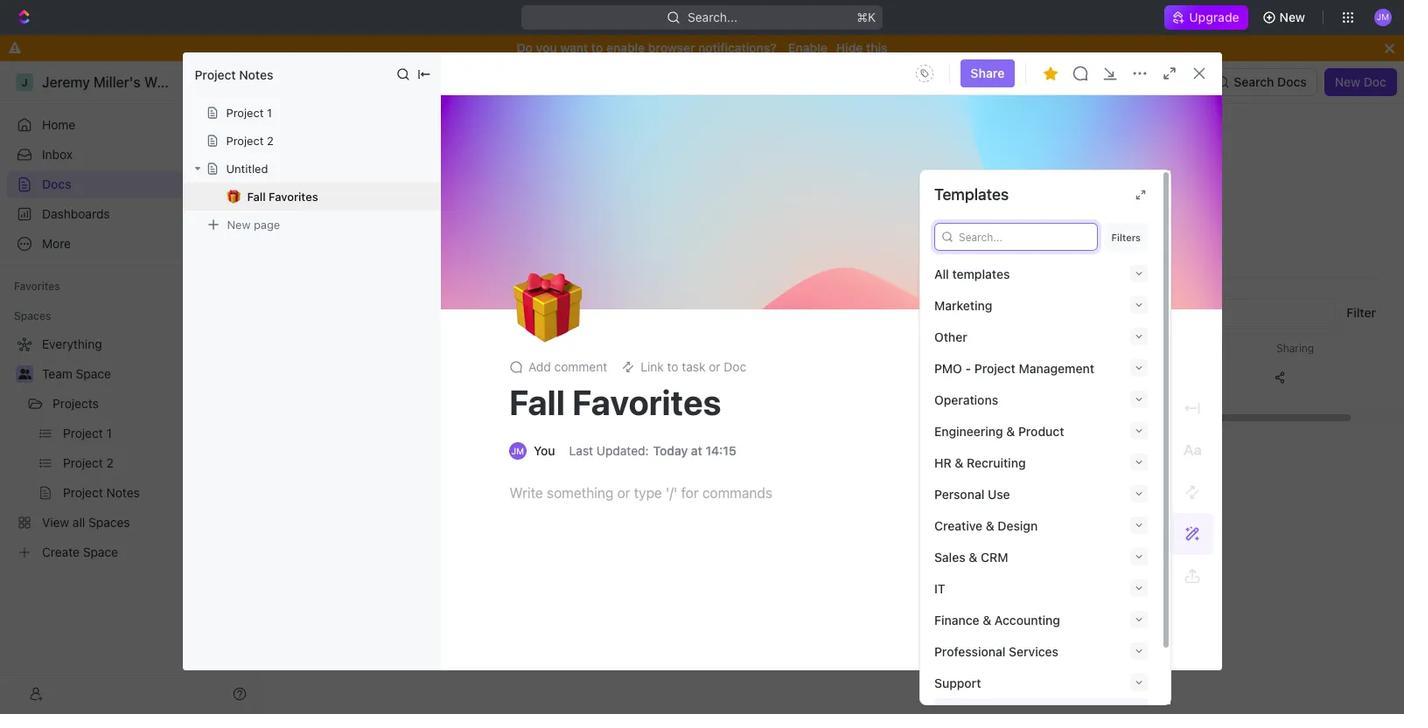 Task type: describe. For each thing, give the bounding box(es) containing it.
search docs
[[1234, 74, 1307, 89]]

2
[[267, 134, 274, 148]]

untitled right page
[[329, 206, 374, 221]]

date
[[1137, 342, 1160, 355]]

0 horizontal spatial to
[[591, 40, 603, 55]]

docs link
[[7, 171, 254, 199]]

share
[[971, 66, 1005, 81]]

favorites inside favorites button
[[14, 280, 60, 293]]

new doc
[[1335, 74, 1387, 89]]

date viewed button
[[1126, 335, 1224, 362]]

filters button
[[1105, 223, 1148, 251]]

nov
[[997, 370, 1019, 385]]

enable
[[606, 40, 645, 55]]

templates
[[935, 186, 1009, 204]]

last updated: today at 14:15
[[569, 444, 737, 459]]

notifications?
[[698, 40, 777, 55]]

🎁 down 'created'
[[1048, 179, 1062, 192]]

⌘k
[[857, 10, 876, 25]]

untitled up filters
[[1072, 206, 1117, 221]]

dashboards
[[42, 207, 110, 221]]

professional
[[935, 644, 1006, 659]]

sharing
[[1277, 342, 1315, 355]]

spaces
[[14, 310, 51, 323]]

& for engineering
[[1007, 424, 1015, 439]]

enable
[[789, 40, 828, 55]]

0 horizontal spatial jm
[[512, 446, 524, 457]]

search...
[[688, 10, 738, 25]]

0 vertical spatial project notes
[[195, 67, 273, 82]]

untitled down the project 2 on the left top
[[226, 162, 268, 176]]

task
[[682, 360, 706, 375]]

favorites button
[[7, 277, 67, 298]]

& for sales
[[969, 550, 978, 565]]

docs inside button
[[1278, 74, 1307, 89]]

do you want to enable browser notifications? enable hide this
[[517, 40, 888, 55]]

design
[[998, 518, 1038, 533]]

workspace button
[[513, 299, 586, 334]]

1 untitled link from the left
[[298, 200, 625, 228]]

row containing date viewed
[[283, 334, 1405, 363]]

0 vertical spatial notes
[[239, 67, 273, 82]]

new for new page
[[227, 217, 251, 231]]

assigned button
[[593, 299, 655, 334]]

2 column header from the left
[[986, 334, 1126, 363]]

this
[[866, 40, 888, 55]]

untitled • for second untitled "link"
[[1072, 178, 1126, 193]]

personal
[[935, 487, 985, 502]]

pmo - project management
[[935, 361, 1095, 376]]

search
[[1234, 74, 1274, 89]]

link
[[641, 360, 664, 375]]

inbox
[[42, 147, 73, 162]]

jm button
[[1370, 4, 1398, 32]]

project notes link
[[669, 172, 997, 200]]

Search... text field
[[944, 224, 1092, 250]]

row containing projects
[[283, 361, 1405, 396]]

-
[[966, 361, 971, 376]]

to inside link to task or doc dropdown button
[[667, 360, 679, 375]]

1 column header from the left
[[283, 334, 302, 363]]

browser
[[648, 40, 695, 55]]

dashboards link
[[7, 200, 254, 228]]

nov 1
[[997, 370, 1028, 385]]

hr & recruiting
[[935, 455, 1026, 470]]

updated:
[[597, 444, 649, 459]]

projects link
[[53, 390, 205, 418]]

favorites inside 🎁 fall favorites
[[269, 190, 318, 204]]

team space link
[[42, 361, 250, 389]]

product
[[1019, 424, 1065, 439]]

filters
[[1112, 231, 1141, 243]]

hide
[[836, 40, 863, 55]]

last
[[569, 444, 593, 459]]

1 for project 1
[[267, 106, 272, 120]]

marketing
[[935, 298, 993, 313]]

tree inside the sidebar navigation
[[7, 331, 254, 567]]

link to task or doc
[[641, 360, 747, 375]]

operations
[[935, 392, 999, 407]]

services
[[1009, 644, 1059, 659]]

just now
[[1137, 370, 1187, 385]]

& for creative
[[986, 518, 995, 533]]

page
[[254, 217, 280, 231]]

new button
[[1255, 4, 1316, 32]]

untitled down created by me
[[1072, 178, 1117, 193]]

docs inside the sidebar navigation
[[42, 177, 71, 192]]

archived
[[667, 308, 718, 323]]

team
[[42, 367, 72, 382]]

🎁 inside 🎁 fall favorites
[[226, 189, 240, 203]]

all
[[935, 266, 949, 281]]

me
[[1124, 146, 1144, 162]]

at
[[691, 444, 703, 459]]

search docs button
[[1210, 68, 1318, 96]]

1 inside the sidebar navigation
[[235, 148, 240, 161]]

support
[[935, 676, 981, 691]]

professional services
[[935, 644, 1059, 659]]

space
[[76, 367, 111, 382]]

fall inside 🎁 fall favorites
[[247, 190, 266, 204]]

doc inside dropdown button
[[724, 360, 747, 375]]

sales & crm
[[935, 550, 1009, 565]]

now
[[1164, 370, 1187, 385]]

do
[[517, 40, 533, 55]]

home link
[[7, 111, 254, 139]]

2 untitled link from the left
[[1041, 200, 1369, 228]]

archived button
[[662, 299, 722, 334]]

created
[[1048, 146, 1101, 162]]

it
[[935, 581, 946, 596]]

link to task or doc button
[[615, 355, 754, 380]]



Task type: vqa. For each thing, say whether or not it's contained in the screenshot.
Owner button
no



Task type: locate. For each thing, give the bounding box(es) containing it.
1
[[267, 106, 272, 120], [235, 148, 240, 161], [1022, 370, 1028, 385]]

🎁 button
[[226, 189, 247, 204]]

favorites
[[676, 146, 737, 162], [269, 190, 318, 204], [14, 280, 60, 293], [572, 382, 722, 423]]

notes
[[239, 67, 273, 82], [744, 178, 777, 193]]

0 vertical spatial to
[[591, 40, 603, 55]]

or
[[709, 360, 721, 375]]

viewed
[[1163, 342, 1198, 355]]

1 vertical spatial to
[[667, 360, 679, 375]]

creative & design
[[935, 518, 1038, 533]]

0 horizontal spatial project notes
[[195, 67, 273, 82]]

1 horizontal spatial 1
[[267, 106, 272, 120]]

1 vertical spatial doc
[[724, 360, 747, 375]]

🎁
[[305, 179, 319, 192], [1048, 179, 1062, 192], [226, 189, 240, 203], [513, 267, 583, 349]]

1 row from the top
[[283, 334, 1405, 363]]

1 vertical spatial 1
[[235, 148, 240, 161]]

jm left "you"
[[512, 446, 524, 457]]

new doc button
[[1325, 68, 1398, 96]]

cell
[[283, 362, 302, 394]]

1 horizontal spatial untitled •
[[1072, 178, 1126, 193]]

0 horizontal spatial untitled •
[[329, 178, 383, 193]]

14:15
[[706, 444, 737, 459]]

1 horizontal spatial docs
[[1278, 74, 1307, 89]]

add
[[529, 360, 551, 375]]

projects inside the sidebar navigation
[[53, 396, 99, 411]]

to right the want
[[591, 40, 603, 55]]

other
[[935, 329, 968, 344]]

project 2
[[226, 134, 274, 148]]

sidebar navigation
[[0, 61, 262, 715]]

new for new
[[1280, 10, 1306, 25]]

hr
[[935, 455, 952, 470]]

table
[[283, 334, 1405, 396]]

use
[[988, 487, 1010, 502]]

finance & accounting
[[935, 613, 1061, 628]]

1 vertical spatial notes
[[744, 178, 777, 193]]

crm
[[981, 550, 1009, 565]]

1 horizontal spatial notes
[[744, 178, 777, 193]]

user group image
[[18, 369, 31, 380]]

1 • from the left
[[377, 178, 383, 192]]

just
[[1137, 370, 1161, 385]]

new down 🎁 dropdown button
[[227, 217, 251, 231]]

project notes
[[195, 67, 273, 82], [701, 178, 777, 193]]

templates
[[952, 266, 1010, 281]]

row
[[283, 334, 1405, 363], [283, 361, 1405, 396]]

date viewed
[[1137, 342, 1198, 355]]

0 horizontal spatial •
[[377, 178, 383, 192]]

1 horizontal spatial project notes
[[701, 178, 777, 193]]

table containing projects
[[283, 334, 1405, 396]]

comment
[[554, 360, 608, 375]]

you
[[534, 444, 555, 459]]

fall down the "add"
[[509, 382, 565, 423]]

2 vertical spatial 1
[[1022, 370, 1028, 385]]

personal use
[[935, 487, 1010, 502]]

docs
[[1278, 74, 1307, 89], [42, 177, 71, 192]]

& for hr
[[955, 455, 964, 470]]

new inside 'button'
[[1280, 10, 1306, 25]]

untitled
[[226, 162, 268, 176], [329, 178, 374, 193], [1072, 178, 1117, 193], [329, 206, 374, 221], [1072, 206, 1117, 221]]

🎁 fall favorites
[[226, 189, 318, 204]]

1 horizontal spatial untitled link
[[1041, 200, 1369, 228]]

pmo
[[935, 361, 963, 376]]

1 for nov 1
[[1022, 370, 1028, 385]]

docs down inbox
[[42, 177, 71, 192]]

doc
[[1364, 74, 1387, 89], [724, 360, 747, 375]]

all templates
[[935, 266, 1010, 281]]

tree containing team space
[[7, 331, 254, 567]]

1 horizontal spatial jm
[[1377, 12, 1390, 22]]

untitled • for 1st untitled "link" from left
[[329, 178, 383, 193]]

& left the crm
[[969, 550, 978, 565]]

0 horizontal spatial 1
[[235, 148, 240, 161]]

Search by name... text field
[[1105, 300, 1326, 326]]

projects
[[636, 370, 682, 385], [53, 396, 99, 411]]

0 horizontal spatial new
[[227, 217, 251, 231]]

jm up new doc
[[1377, 12, 1390, 22]]

0 vertical spatial fall
[[247, 190, 266, 204]]

1 vertical spatial new
[[1335, 74, 1361, 89]]

dropdown menu image
[[911, 60, 939, 88]]

finance
[[935, 613, 980, 628]]

home
[[42, 117, 75, 132]]

• for second untitled "link"
[[1120, 178, 1126, 192]]

1 vertical spatial projects
[[53, 396, 99, 411]]

0 vertical spatial 1
[[267, 106, 272, 120]]

jm inside dropdown button
[[1377, 12, 1390, 22]]

1 horizontal spatial new
[[1280, 10, 1306, 25]]

0 vertical spatial projects
[[636, 370, 682, 385]]

1 horizontal spatial fall
[[509, 382, 565, 423]]

new for new doc
[[1335, 74, 1361, 89]]

& left product
[[1007, 424, 1015, 439]]

upgrade
[[1190, 10, 1240, 25]]

1 horizontal spatial column header
[[986, 334, 1126, 363]]

0 horizontal spatial fall
[[247, 190, 266, 204]]

engineering
[[935, 424, 1003, 439]]

untitled right 🎁 fall favorites
[[329, 178, 374, 193]]

1 right nov
[[1022, 370, 1028, 385]]

untitled • right 🎁 fall favorites
[[329, 178, 383, 193]]

workspace
[[517, 308, 582, 323]]

0 horizontal spatial doc
[[724, 360, 747, 375]]

tab list
[[304, 299, 722, 334]]

creative
[[935, 518, 983, 533]]

2 untitled • from the left
[[1072, 178, 1126, 193]]

cell inside row
[[283, 362, 302, 394]]

1 vertical spatial docs
[[42, 177, 71, 192]]

2 horizontal spatial new
[[1335, 74, 1361, 89]]

team space
[[42, 367, 111, 382]]

created by me
[[1048, 146, 1144, 162]]

1 left 2
[[235, 148, 240, 161]]

tree
[[7, 331, 254, 567]]

accounting
[[995, 613, 1061, 628]]

tab list containing shared
[[304, 299, 722, 334]]

recruiting
[[967, 455, 1026, 470]]

project
[[195, 67, 236, 82], [226, 106, 264, 120], [226, 134, 264, 148], [701, 178, 741, 193], [975, 361, 1016, 376]]

2 • from the left
[[1120, 178, 1126, 192]]

by
[[1104, 146, 1120, 162]]

0 vertical spatial docs
[[1278, 74, 1307, 89]]

jm
[[1377, 12, 1390, 22], [512, 446, 524, 457]]

0 horizontal spatial untitled link
[[298, 200, 625, 228]]

private
[[461, 308, 502, 323]]

new page
[[227, 217, 280, 231]]

1 horizontal spatial projects
[[636, 370, 682, 385]]

0 horizontal spatial notes
[[239, 67, 273, 82]]

engineering & product
[[935, 424, 1065, 439]]

1 up 2
[[267, 106, 272, 120]]

today
[[653, 444, 688, 459]]

& right finance
[[983, 613, 992, 628]]

1 horizontal spatial doc
[[1364, 74, 1387, 89]]

0 vertical spatial doc
[[1364, 74, 1387, 89]]

shared
[[404, 308, 445, 323]]

2 row from the top
[[283, 361, 1405, 396]]

& left design
[[986, 518, 995, 533]]

• for 1st untitled "link" from left
[[377, 178, 383, 192]]

& for finance
[[983, 613, 992, 628]]

0 horizontal spatial docs
[[42, 177, 71, 192]]

docs right search
[[1278, 74, 1307, 89]]

new up search docs
[[1280, 10, 1306, 25]]

assigned
[[598, 308, 651, 323]]

doc down jm dropdown button
[[1364, 74, 1387, 89]]

1 horizontal spatial •
[[1120, 178, 1126, 192]]

2 horizontal spatial 1
[[1022, 370, 1028, 385]]

& right hr
[[955, 455, 964, 470]]

to right link
[[667, 360, 679, 375]]

0 vertical spatial new
[[1280, 10, 1306, 25]]

doc inside button
[[1364, 74, 1387, 89]]

sales
[[935, 550, 966, 565]]

0 horizontal spatial column header
[[283, 334, 302, 363]]

fall
[[247, 190, 266, 204], [509, 382, 565, 423]]

1 vertical spatial jm
[[512, 446, 524, 457]]

doc right or
[[724, 360, 747, 375]]

untitled link
[[298, 200, 625, 228], [1041, 200, 1369, 228]]

0 horizontal spatial projects
[[53, 396, 99, 411]]

2 vertical spatial new
[[227, 217, 251, 231]]

fall up new page
[[247, 190, 266, 204]]

untitled • down created by me
[[1072, 178, 1126, 193]]

fall favorites
[[509, 382, 722, 423]]

🎁 up new page
[[226, 189, 240, 203]]

untitled •
[[329, 178, 383, 193], [1072, 178, 1126, 193]]

1 vertical spatial project notes
[[701, 178, 777, 193]]

🎁 right 🎁 dropdown button
[[305, 179, 319, 192]]

1 vertical spatial fall
[[509, 382, 565, 423]]

0 vertical spatial jm
[[1377, 12, 1390, 22]]

1 horizontal spatial to
[[667, 360, 679, 375]]

new right search docs
[[1335, 74, 1361, 89]]

•
[[377, 178, 383, 192], [1120, 178, 1126, 192]]

column header
[[283, 334, 302, 363], [986, 334, 1126, 363]]

🎁 up the "add"
[[513, 267, 583, 349]]

new inside button
[[1335, 74, 1361, 89]]

1 untitled • from the left
[[329, 178, 383, 193]]



